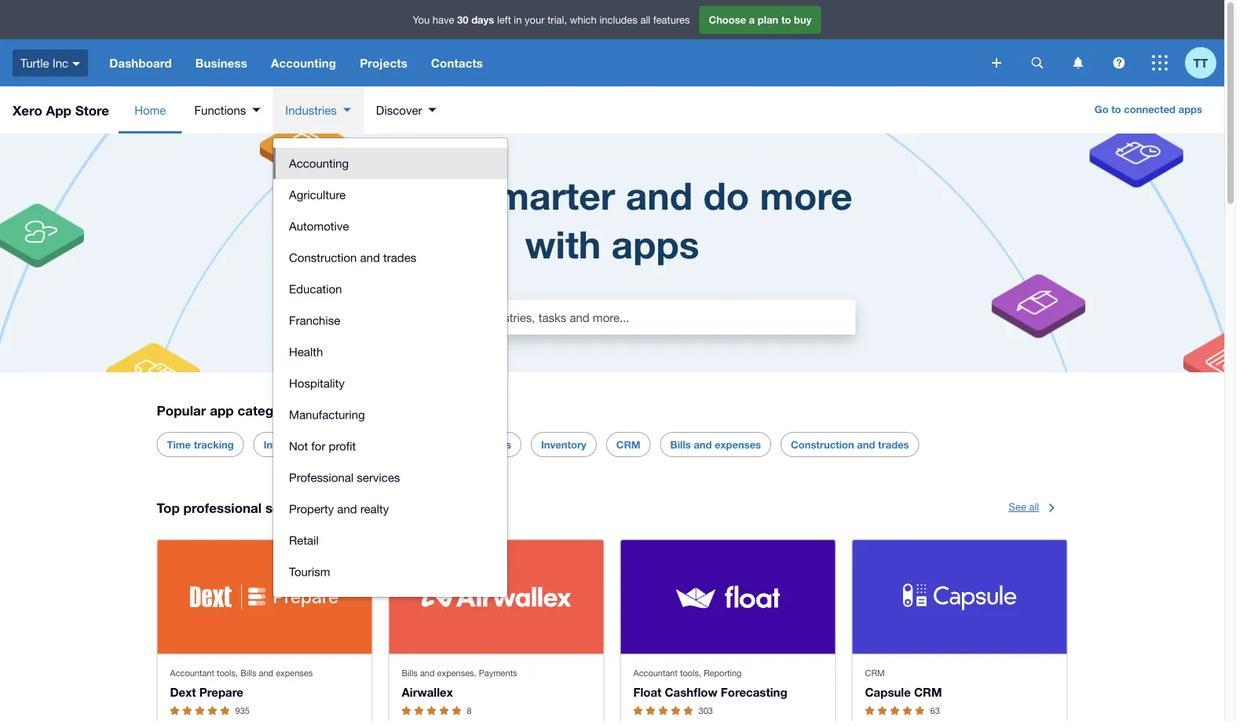 Task type: describe. For each thing, give the bounding box(es) containing it.
plan
[[758, 14, 779, 26]]

float cashflow forecasting link
[[634, 685, 788, 699]]

navigation containing dashboard
[[98, 39, 981, 86]]

industries
[[285, 103, 337, 117]]

1 horizontal spatial trades
[[878, 439, 909, 451]]

dext prepare logo image
[[190, 584, 340, 610]]

time tracking button
[[167, 433, 234, 457]]

includes
[[600, 14, 638, 26]]

crm button
[[617, 433, 641, 457]]

0 horizontal spatial to
[[782, 14, 792, 26]]

tt button
[[1186, 39, 1225, 86]]

apps inside work smarter and do more with apps
[[612, 222, 700, 267]]

invoicing
[[264, 439, 308, 451]]

capsule crm link
[[865, 685, 942, 699]]

cashflow
[[665, 685, 718, 699]]

jobs
[[332, 439, 352, 451]]

agriculture
[[289, 188, 346, 202]]

business
[[195, 56, 248, 70]]

contacts
[[431, 56, 483, 70]]

work smarter and do more with apps
[[372, 173, 853, 267]]

retail button
[[273, 525, 508, 556]]

accountant for float cashflow forecasting
[[634, 668, 678, 678]]

0 vertical spatial construction and trades button
[[273, 242, 508, 273]]

not for profit
[[289, 439, 356, 453]]

crm capsule crm
[[865, 668, 942, 699]]

in
[[514, 14, 522, 26]]

home
[[134, 103, 166, 117]]

float cashflow forecasting app logo image
[[674, 584, 783, 610]]

bills and expenses, payments airwallex
[[402, 668, 517, 699]]

categories
[[238, 402, 305, 418]]

trial,
[[548, 14, 567, 26]]

bills for bills and expenses
[[671, 439, 691, 451]]

airwallex link
[[402, 685, 453, 699]]

dashboard
[[109, 56, 172, 70]]

agriculture button
[[273, 179, 508, 211]]

bills inside accountant tools, bills and expenses dext prepare
[[241, 668, 257, 678]]

crm for crm
[[617, 439, 641, 451]]

property
[[289, 502, 334, 516]]

go
[[1095, 103, 1109, 115]]

to inside "link"
[[1112, 103, 1122, 115]]

health button
[[273, 336, 508, 368]]

inventory
[[541, 439, 587, 451]]

not for profit button
[[273, 431, 508, 462]]

retail
[[289, 533, 319, 547]]

you
[[413, 14, 430, 26]]

franchise
[[289, 313, 340, 327]]

top
[[157, 500, 180, 516]]

apps for go to connected apps
[[1179, 103, 1203, 115]]

smarter
[[475, 173, 616, 218]]

Work smarter and do more with apps search field
[[0, 134, 1225, 372]]

airwallex app logo image
[[421, 587, 572, 607]]

accountant tools, reporting float cashflow forecasting
[[634, 668, 788, 699]]

payments inside bills and expenses, payments airwallex
[[479, 668, 517, 678]]

accounting inside button
[[289, 156, 349, 170]]

franchise button
[[273, 305, 508, 336]]

contacts button
[[419, 39, 495, 86]]

expenses inside accountant tools, bills and expenses dext prepare
[[276, 668, 313, 678]]

industries button
[[273, 86, 364, 134]]

apps for top professional services apps
[[322, 500, 353, 516]]

automotive button
[[273, 211, 508, 242]]

group containing accounting
[[273, 138, 508, 597]]

professional
[[183, 500, 262, 516]]

with
[[525, 222, 601, 267]]

2 horizontal spatial crm
[[915, 685, 942, 699]]

store
[[75, 102, 109, 118]]

accounting inside popup button
[[271, 56, 336, 70]]

go to connected apps
[[1095, 103, 1203, 115]]

tracking
[[194, 439, 234, 451]]

bills for bills and expenses, payments airwallex
[[402, 668, 418, 678]]

1 vertical spatial construction
[[791, 439, 855, 451]]

accounting button
[[259, 39, 348, 86]]

invoicing and jobs button
[[264, 433, 352, 457]]

prepare
[[199, 685, 243, 699]]

realty
[[361, 502, 389, 516]]

discover button
[[364, 86, 449, 134]]

tourism button
[[273, 556, 508, 588]]

crm for crm capsule crm
[[865, 668, 885, 678]]

forecasting
[[721, 685, 788, 699]]

menu containing home
[[119, 86, 449, 134]]

and inside accountant tools, bills and expenses dext prepare
[[259, 668, 274, 678]]

tourism
[[289, 565, 330, 579]]

303
[[699, 706, 713, 716]]

0 vertical spatial all
[[641, 14, 651, 26]]



Task type: locate. For each thing, give the bounding box(es) containing it.
0 vertical spatial payments
[[463, 439, 511, 451]]

0 vertical spatial expenses
[[715, 439, 761, 451]]

0 vertical spatial services
[[357, 471, 400, 484]]

1 vertical spatial accounting
[[289, 156, 349, 170]]

business button
[[184, 39, 259, 86]]

1 vertical spatial payments
[[479, 668, 517, 678]]

63
[[931, 706, 940, 716]]

accountant tools, bills and expenses dext prepare
[[170, 668, 313, 699]]

expenses,
[[437, 668, 477, 678]]

work
[[372, 173, 465, 218]]

accountant inside accountant tools, bills and expenses dext prepare
[[170, 668, 214, 678]]

time
[[167, 439, 191, 451]]

automotive
[[289, 219, 349, 233]]

1 horizontal spatial apps
[[612, 222, 700, 267]]

services up retail
[[266, 500, 318, 516]]

airwallex
[[402, 685, 453, 699]]

1 horizontal spatial construction and trades
[[791, 439, 909, 451]]

services inside button
[[357, 471, 400, 484]]

0 vertical spatial construction
[[289, 251, 357, 264]]

app
[[46, 102, 71, 118]]

payments
[[463, 439, 511, 451], [479, 668, 517, 678]]

1 vertical spatial apps
[[612, 222, 700, 267]]

professional
[[289, 471, 354, 484]]

xero app store
[[13, 102, 109, 118]]

1 horizontal spatial bills
[[402, 668, 418, 678]]

turtle inc
[[20, 56, 68, 70]]

bills inside bills and expenses, payments airwallex
[[402, 668, 418, 678]]

apps inside "link"
[[1179, 103, 1203, 115]]

have
[[433, 14, 455, 26]]

1 vertical spatial to
[[1112, 103, 1122, 115]]

0 horizontal spatial expenses
[[276, 668, 313, 678]]

time tracking
[[167, 439, 234, 451]]

all left features
[[641, 14, 651, 26]]

projects button
[[348, 39, 419, 86]]

payments right "expenses,"
[[479, 668, 517, 678]]

accounting up agriculture
[[289, 156, 349, 170]]

0 horizontal spatial apps
[[322, 500, 353, 516]]

0 vertical spatial apps
[[1179, 103, 1203, 115]]

Search apps, industries, tasks and more... field
[[407, 302, 855, 332]]

0 horizontal spatial svg image
[[72, 62, 80, 66]]

bills inside "button"
[[671, 439, 691, 451]]

0 horizontal spatial trades
[[383, 251, 417, 264]]

professional services
[[289, 471, 400, 484]]

turtle inc button
[[0, 39, 98, 86]]

30
[[457, 14, 469, 26]]

for
[[311, 439, 326, 453]]

apps down professional services
[[322, 500, 353, 516]]

app
[[210, 402, 234, 418]]

professional services button
[[273, 462, 508, 493]]

tools, for float
[[680, 668, 702, 678]]

accounting up industries
[[271, 56, 336, 70]]

accountant for dext prepare
[[170, 668, 214, 678]]

crm up 63
[[915, 685, 942, 699]]

to
[[782, 14, 792, 26], [1112, 103, 1122, 115]]

1 horizontal spatial svg image
[[992, 58, 1002, 68]]

1 vertical spatial construction and trades button
[[791, 433, 909, 457]]

0 horizontal spatial tools,
[[217, 668, 238, 678]]

bills and expenses
[[671, 439, 761, 451]]

list box containing accounting
[[273, 138, 508, 597]]

0 vertical spatial trades
[[383, 251, 417, 264]]

discover
[[376, 103, 422, 117]]

svg image inside the turtle inc popup button
[[72, 62, 80, 66]]

tools, for and
[[217, 668, 238, 678]]

accountant up the float
[[634, 668, 678, 678]]

inc
[[53, 56, 68, 70]]

go to connected apps link
[[1086, 97, 1212, 123]]

trades
[[383, 251, 417, 264], [878, 439, 909, 451]]

tools, up cashflow
[[680, 668, 702, 678]]

construction
[[289, 251, 357, 264], [791, 439, 855, 451]]

0 horizontal spatial bills
[[241, 668, 257, 678]]

1 horizontal spatial construction
[[791, 439, 855, 451]]

2 vertical spatial crm
[[915, 685, 942, 699]]

apps right connected
[[1179, 103, 1203, 115]]

crm right inventory
[[617, 439, 641, 451]]

to left the buy
[[782, 14, 792, 26]]

0 horizontal spatial crm
[[617, 439, 641, 451]]

functions button
[[182, 86, 273, 134]]

capsule crm app logo image
[[903, 584, 1017, 610]]

0 horizontal spatial services
[[266, 500, 318, 516]]

accountant
[[170, 668, 214, 678], [634, 668, 678, 678]]

bills right crm button
[[671, 439, 691, 451]]

manufacturing button
[[273, 399, 508, 431]]

navigation
[[98, 39, 981, 86]]

construction and trades button
[[273, 242, 508, 273], [791, 433, 909, 457]]

property and realty
[[289, 502, 389, 516]]

education
[[289, 282, 342, 296]]

bills up prepare
[[241, 668, 257, 678]]

0 vertical spatial construction and trades
[[289, 251, 417, 264]]

1 horizontal spatial all
[[1030, 501, 1040, 513]]

crm
[[617, 439, 641, 451], [865, 668, 885, 678], [915, 685, 942, 699]]

tools, inside accountant tools, reporting float cashflow forecasting
[[680, 668, 702, 678]]

more
[[760, 173, 853, 218]]

which
[[570, 14, 597, 26]]

menu
[[119, 86, 449, 134]]

accountant inside accountant tools, reporting float cashflow forecasting
[[634, 668, 678, 678]]

all
[[641, 14, 651, 26], [1030, 501, 1040, 513]]

reporting
[[704, 668, 742, 678]]

0 horizontal spatial all
[[641, 14, 651, 26]]

home button
[[119, 86, 182, 134]]

and inside "button"
[[694, 439, 712, 451]]

0 vertical spatial to
[[782, 14, 792, 26]]

tools, up prepare
[[217, 668, 238, 678]]

1 horizontal spatial tools,
[[680, 668, 702, 678]]

manufacturing
[[289, 408, 365, 422]]

construction inside list box
[[289, 251, 357, 264]]

bills and expenses button
[[671, 433, 761, 457]]

popular
[[157, 402, 206, 418]]

0 horizontal spatial construction and trades
[[289, 251, 417, 264]]

accountant up dext at the left bottom
[[170, 668, 214, 678]]

accounting
[[271, 56, 336, 70], [289, 156, 349, 170]]

dext prepare link
[[170, 685, 243, 699]]

bills up airwallex
[[402, 668, 418, 678]]

hospitality button
[[273, 368, 508, 399]]

1 horizontal spatial accountant
[[634, 668, 678, 678]]

float
[[634, 685, 662, 699]]

1 vertical spatial expenses
[[276, 668, 313, 678]]

choose a plan to buy
[[709, 14, 812, 26]]

1 horizontal spatial to
[[1112, 103, 1122, 115]]

0 horizontal spatial construction and trades button
[[273, 242, 508, 273]]

all right see
[[1030, 501, 1040, 513]]

a
[[749, 14, 755, 26]]

list box
[[273, 138, 508, 597]]

banner containing dashboard
[[0, 0, 1225, 86]]

and inside work smarter and do more with apps
[[626, 173, 693, 218]]

1 horizontal spatial construction and trades button
[[791, 433, 909, 457]]

svg image
[[992, 58, 1002, 68], [72, 62, 80, 66]]

and inside bills and expenses, payments airwallex
[[420, 668, 435, 678]]

1 vertical spatial services
[[266, 500, 318, 516]]

dashboard link
[[98, 39, 184, 86]]

property and realty button
[[273, 493, 508, 525]]

0 vertical spatial accounting
[[271, 56, 336, 70]]

0 horizontal spatial construction
[[289, 251, 357, 264]]

see
[[1009, 501, 1027, 513]]

tt
[[1194, 56, 1209, 70]]

1 tools, from the left
[[217, 668, 238, 678]]

935
[[235, 706, 250, 716]]

2 accountant from the left
[[634, 668, 678, 678]]

projects
[[360, 56, 408, 70]]

2 vertical spatial apps
[[322, 500, 353, 516]]

1 horizontal spatial services
[[357, 471, 400, 484]]

2 horizontal spatial bills
[[671, 439, 691, 451]]

1 horizontal spatial expenses
[[715, 439, 761, 451]]

0 vertical spatial crm
[[617, 439, 641, 451]]

services up realty
[[357, 471, 400, 484]]

payments left inventory
[[463, 439, 511, 451]]

apps up search apps, industries, tasks and more... field
[[612, 222, 700, 267]]

hospitality
[[289, 376, 345, 390]]

2 horizontal spatial apps
[[1179, 103, 1203, 115]]

capsule
[[865, 685, 911, 699]]

connected
[[1125, 103, 1176, 115]]

features
[[654, 14, 690, 26]]

days
[[472, 14, 494, 26]]

your
[[525, 14, 545, 26]]

choose
[[709, 14, 747, 26]]

2 tools, from the left
[[680, 668, 702, 678]]

health
[[289, 345, 323, 359]]

see all
[[1009, 501, 1040, 513]]

1 vertical spatial crm
[[865, 668, 885, 678]]

education button
[[273, 273, 508, 305]]

buy
[[794, 14, 812, 26]]

accounting button
[[273, 148, 508, 179]]

group
[[273, 138, 508, 597]]

you have 30 days left in your trial, which includes all features
[[413, 14, 690, 26]]

1 horizontal spatial crm
[[865, 668, 885, 678]]

tools, inside accountant tools, bills and expenses dext prepare
[[217, 668, 238, 678]]

invoicing and jobs
[[264, 439, 352, 451]]

1 vertical spatial construction and trades
[[791, 439, 909, 451]]

popular app categories
[[157, 402, 305, 418]]

to right go
[[1112, 103, 1122, 115]]

1 vertical spatial all
[[1030, 501, 1040, 513]]

8
[[467, 706, 472, 716]]

turtle
[[20, 56, 49, 70]]

1 vertical spatial trades
[[878, 439, 909, 451]]

1 accountant from the left
[[170, 668, 214, 678]]

inventory button
[[541, 433, 587, 457]]

crm up capsule
[[865, 668, 885, 678]]

banner
[[0, 0, 1225, 86]]

expenses inside "button"
[[715, 439, 761, 451]]

0 horizontal spatial accountant
[[170, 668, 214, 678]]

svg image
[[1153, 55, 1168, 71], [1032, 57, 1044, 69], [1074, 57, 1084, 69], [1114, 57, 1125, 69]]



Task type: vqa. For each thing, say whether or not it's contained in the screenshot.
rightmost svg image
yes



